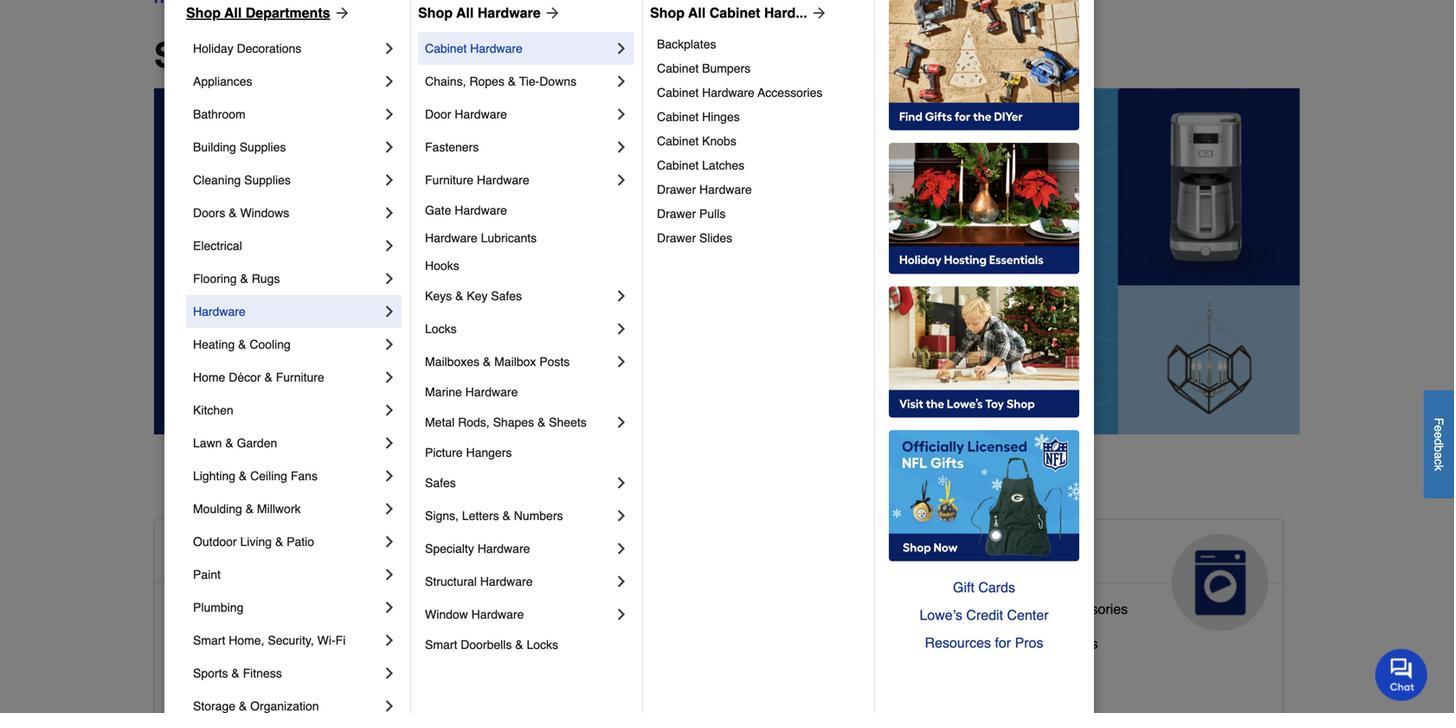 Task type: locate. For each thing, give the bounding box(es) containing it.
hardware for gate hardware
[[455, 203, 507, 217]]

2 vertical spatial drawer
[[657, 231, 696, 245]]

hardware up the chains, ropes & tie-downs
[[470, 42, 523, 55]]

arrow right image up 'backplates' link
[[807, 4, 828, 22]]

departments
[[246, 5, 330, 21], [303, 35, 515, 75]]

chevron right image for lighting & ceiling fans
[[381, 468, 398, 485]]

paint link
[[193, 558, 381, 591]]

appliances up 'cards'
[[940, 541, 1070, 569]]

1 horizontal spatial smart
[[425, 638, 457, 652]]

hardware inside window hardware link
[[472, 608, 524, 622]]

1 vertical spatial safes
[[425, 476, 456, 490]]

drawer inside 'drawer pulls' link
[[657, 207, 696, 221]]

furniture down heating & cooling link
[[276, 371, 324, 384]]

supplies up cleaning supplies
[[240, 140, 286, 154]]

chevron right image for chains, ropes & tie-downs
[[613, 73, 630, 90]]

arrow right image inside shop all cabinet hard... link
[[807, 4, 828, 22]]

arrow right image
[[330, 4, 351, 22], [541, 4, 562, 22], [807, 4, 828, 22]]

2 shop from the left
[[418, 5, 453, 21]]

building
[[193, 140, 236, 154]]

2 accessible from the top
[[169, 601, 235, 617]]

supplies for livestock supplies
[[616, 629, 669, 645]]

supplies
[[240, 140, 286, 154], [244, 173, 291, 187], [616, 629, 669, 645]]

shop up holiday
[[186, 5, 221, 21]]

3 shop from the left
[[650, 5, 685, 21]]

departments up door on the top left of page
[[303, 35, 515, 75]]

building supplies
[[193, 140, 286, 154]]

smart home, security, wi-fi
[[193, 634, 346, 648]]

hardware up cabinet hardware link
[[478, 5, 541, 21]]

safes down the picture at the bottom left
[[425, 476, 456, 490]]

& inside animal & pet care
[[642, 541, 660, 569]]

cabinet hinges
[[657, 110, 740, 124]]

hardware down bumpers
[[702, 86, 755, 100]]

1 horizontal spatial safes
[[491, 289, 522, 303]]

0 vertical spatial appliances
[[193, 74, 252, 88]]

3 drawer from the top
[[657, 231, 696, 245]]

furniture right 'houses,' on the left bottom of the page
[[686, 664, 742, 680]]

lawn
[[193, 436, 222, 450]]

shop for shop all hardware
[[418, 5, 453, 21]]

e
[[1432, 425, 1446, 432], [1432, 432, 1446, 439]]

decorations
[[237, 42, 302, 55]]

chevron right image for smart home, security, wi-fi
[[381, 632, 398, 649]]

all for shop all cabinet hard...
[[688, 5, 706, 21]]

arrow right image for shop all hardware
[[541, 4, 562, 22]]

hardware down 'signs, letters & numbers' at the left of page
[[478, 542, 530, 556]]

furniture hardware
[[425, 173, 529, 187]]

1 vertical spatial appliances link
[[926, 520, 1283, 631]]

chevron right image for cabinet hardware
[[613, 40, 630, 57]]

bathroom inside the accessible bathroom link
[[239, 601, 299, 617]]

hooks link
[[425, 252, 630, 280]]

accessories down cabinet bumpers link
[[758, 86, 823, 100]]

paint
[[193, 568, 221, 582]]

doors & windows
[[193, 206, 289, 220]]

& left patio
[[275, 535, 283, 549]]

kitchen link
[[193, 394, 381, 427]]

lawn & garden
[[193, 436, 277, 450]]

supplies up 'houses,' on the left bottom of the page
[[616, 629, 669, 645]]

hardware up smart doorbells & locks in the bottom of the page
[[472, 608, 524, 622]]

1 shop from the left
[[186, 5, 221, 21]]

find gifts for the diyer. image
[[889, 0, 1080, 131]]

0 vertical spatial safes
[[491, 289, 522, 303]]

signs, letters & numbers
[[425, 509, 563, 523]]

cabinet up chains,
[[425, 42, 467, 55]]

safes right key
[[491, 289, 522, 303]]

hardware inside "drawer hardware" link
[[700, 183, 752, 197]]

cabinet for cabinet hardware accessories
[[657, 86, 699, 100]]

drawer pulls link
[[657, 202, 862, 226]]

locks down keys
[[425, 322, 457, 336]]

1 horizontal spatial appliances link
[[926, 520, 1283, 631]]

lowe's credit center link
[[889, 602, 1080, 629]]

smart for smart doorbells & locks
[[425, 638, 457, 652]]

marine hardware link
[[425, 378, 630, 406]]

drawer for drawer hardware
[[657, 183, 696, 197]]

gift
[[953, 580, 975, 596]]

downs
[[540, 74, 577, 88]]

1 vertical spatial pet
[[555, 664, 575, 680]]

drawer up drawer slides
[[657, 207, 696, 221]]

outdoor
[[193, 535, 237, 549]]

wine
[[1017, 636, 1048, 652]]

& left key
[[455, 289, 463, 303]]

e up the d
[[1432, 425, 1446, 432]]

chevron right image for moulding & millwork
[[381, 500, 398, 518]]

drawer down drawer pulls
[[657, 231, 696, 245]]

lowe's credit center
[[920, 607, 1049, 623]]

keys & key safes
[[425, 289, 522, 303]]

signs,
[[425, 509, 459, 523]]

1 horizontal spatial furniture
[[425, 173, 474, 187]]

0 vertical spatial locks
[[425, 322, 457, 336]]

chevron right image for fasteners
[[613, 139, 630, 156]]

locks
[[425, 322, 457, 336], [527, 638, 558, 652]]

supplies up windows
[[244, 173, 291, 187]]

accessible home image
[[400, 534, 497, 631]]

hardware for marine hardware
[[465, 385, 518, 399]]

accessories up chillers
[[1054, 601, 1128, 617]]

1 horizontal spatial shop
[[418, 5, 453, 21]]

f e e d b a c k button
[[1424, 390, 1454, 499]]

hardware inside cabinet hardware link
[[470, 42, 523, 55]]

2 horizontal spatial arrow right image
[[807, 4, 828, 22]]

0 vertical spatial bathroom
[[193, 107, 246, 121]]

appliance parts & accessories
[[940, 601, 1128, 617]]

1 vertical spatial departments
[[303, 35, 515, 75]]

smart down window
[[425, 638, 457, 652]]

millwork
[[257, 502, 301, 516]]

beds,
[[579, 664, 615, 680]]

smart
[[193, 634, 225, 648], [425, 638, 457, 652]]

0 horizontal spatial furniture
[[276, 371, 324, 384]]

0 vertical spatial supplies
[[240, 140, 286, 154]]

1 horizontal spatial arrow right image
[[541, 4, 562, 22]]

e up b
[[1432, 432, 1446, 439]]

2 horizontal spatial furniture
[[686, 664, 742, 680]]

arrow right image inside shop all hardware link
[[541, 4, 562, 22]]

2 arrow right image from the left
[[541, 4, 562, 22]]

cabinet up cabinet hinges
[[657, 86, 699, 100]]

0 horizontal spatial appliances
[[193, 74, 252, 88]]

beverage & wine chillers link
[[940, 632, 1098, 667]]

& right 'houses,' on the left bottom of the page
[[673, 664, 682, 680]]

appliances image
[[1172, 534, 1269, 631]]

& right letters
[[503, 509, 511, 523]]

shop up cabinet hardware
[[418, 5, 453, 21]]

1 horizontal spatial accessories
[[1054, 601, 1128, 617]]

chains, ropes & tie-downs link
[[425, 65, 613, 98]]

hardware down latches
[[700, 183, 752, 197]]

appliances link up chillers
[[926, 520, 1283, 631]]

1 vertical spatial bathroom
[[239, 601, 299, 617]]

doors & windows link
[[193, 197, 381, 229]]

accessible for accessible bathroom
[[169, 601, 235, 617]]

cabinet hardware
[[425, 42, 523, 55]]

entry
[[239, 670, 271, 686]]

cabinet down cabinet hinges
[[657, 134, 699, 148]]

chains,
[[425, 74, 466, 88]]

0 vertical spatial departments
[[246, 5, 330, 21]]

hardware for cabinet hardware accessories
[[702, 86, 755, 100]]

bumpers
[[702, 61, 751, 75]]

& right animal
[[642, 541, 660, 569]]

cabinet knobs link
[[657, 129, 862, 153]]

moulding
[[193, 502, 242, 516]]

hardware inside cabinet hardware accessories link
[[702, 86, 755, 100]]

hardware inside the structural hardware link
[[480, 575, 533, 589]]

1 vertical spatial locks
[[527, 638, 558, 652]]

2 horizontal spatial shop
[[650, 5, 685, 21]]

accessible bathroom
[[169, 601, 299, 617]]

shop up backplates
[[650, 5, 685, 21]]

bathroom up smart home, security, wi-fi
[[239, 601, 299, 617]]

home décor & furniture
[[193, 371, 324, 384]]

door hardware
[[425, 107, 507, 121]]

departments for shop all departments
[[303, 35, 515, 75]]

all up backplates
[[688, 5, 706, 21]]

chat invite button image
[[1376, 649, 1428, 701]]

locks down window hardware link
[[527, 638, 558, 652]]

0 horizontal spatial shop
[[186, 5, 221, 21]]

hardware down ropes on the left top
[[455, 107, 507, 121]]

hardware down the flooring
[[193, 305, 246, 319]]

&
[[508, 74, 516, 88], [229, 206, 237, 220], [240, 272, 248, 286], [455, 289, 463, 303], [238, 338, 246, 351], [483, 355, 491, 369], [264, 371, 273, 384], [538, 416, 546, 429], [225, 436, 233, 450], [239, 469, 247, 483], [246, 502, 254, 516], [503, 509, 511, 523], [275, 535, 283, 549], [642, 541, 660, 569], [1041, 601, 1050, 617], [1003, 636, 1013, 652], [515, 638, 523, 652], [673, 664, 682, 680], [231, 667, 240, 680], [275, 670, 284, 686]]

& right décor
[[264, 371, 273, 384]]

0 vertical spatial drawer
[[657, 183, 696, 197]]

lubricants
[[481, 231, 537, 245]]

home décor & furniture link
[[193, 361, 381, 394]]

all up holiday decorations
[[224, 5, 242, 21]]

4 accessible from the top
[[169, 670, 235, 686]]

hardware down fasteners link
[[477, 173, 529, 187]]

home,
[[229, 634, 264, 648]]

pulls
[[700, 207, 726, 221]]

1 vertical spatial drawer
[[657, 207, 696, 221]]

0 horizontal spatial arrow right image
[[330, 4, 351, 22]]

holiday decorations
[[193, 42, 302, 55]]

cabinet down backplates
[[657, 61, 699, 75]]

locks link
[[425, 313, 613, 345]]

arrow right image inside shop all departments link
[[330, 4, 351, 22]]

appliances down holiday
[[193, 74, 252, 88]]

& right entry
[[275, 670, 284, 686]]

all
[[224, 5, 242, 21], [456, 5, 474, 21], [688, 5, 706, 21], [250, 35, 293, 75]]

cabinet for cabinet latches
[[657, 158, 699, 172]]

hardware down mailboxes & mailbox posts
[[465, 385, 518, 399]]

& left tie-
[[508, 74, 516, 88]]

appliance parts & accessories link
[[940, 597, 1128, 632]]

animal
[[555, 541, 635, 569]]

hardware inside furniture hardware link
[[477, 173, 529, 187]]

drawer pulls
[[657, 207, 726, 221]]

hardware up the hardware lubricants
[[455, 203, 507, 217]]

departments up "holiday decorations" link
[[246, 5, 330, 21]]

& down window hardware link
[[515, 638, 523, 652]]

1 accessible from the top
[[169, 541, 295, 569]]

drawer up drawer pulls
[[657, 183, 696, 197]]

hardware inside gate hardware link
[[455, 203, 507, 217]]

chevron right image for cleaning supplies
[[381, 171, 398, 189]]

posts
[[540, 355, 570, 369]]

accessible for accessible home
[[169, 541, 295, 569]]

center
[[1007, 607, 1049, 623]]

chevron right image for holiday decorations
[[381, 40, 398, 57]]

drawer for drawer pulls
[[657, 207, 696, 221]]

chevron right image for safes
[[613, 474, 630, 492]]

flooring
[[193, 272, 237, 286]]

fans
[[291, 469, 318, 483]]

3 accessible from the top
[[169, 636, 235, 652]]

2 vertical spatial supplies
[[616, 629, 669, 645]]

0 horizontal spatial appliances link
[[193, 65, 381, 98]]

fasteners link
[[425, 131, 613, 164]]

smart up "sports"
[[193, 634, 225, 648]]

chevron right image
[[613, 40, 630, 57], [381, 73, 398, 90], [613, 73, 630, 90], [381, 106, 398, 123], [613, 106, 630, 123], [613, 139, 630, 156], [613, 171, 630, 189], [381, 204, 398, 222], [381, 237, 398, 255], [381, 270, 398, 287], [613, 287, 630, 305], [613, 320, 630, 338], [613, 353, 630, 371], [381, 402, 398, 419], [613, 474, 630, 492], [613, 540, 630, 558], [613, 573, 630, 590], [381, 599, 398, 616], [613, 606, 630, 623]]

cabinet down cabinet knobs on the top of the page
[[657, 158, 699, 172]]

1 arrow right image from the left
[[330, 4, 351, 22]]

shop for shop all cabinet hard...
[[650, 5, 685, 21]]

furniture up gate
[[425, 173, 474, 187]]

chevron right image for specialty hardware
[[613, 540, 630, 558]]

hardware inside door hardware link
[[455, 107, 507, 121]]

accessible home
[[169, 541, 370, 569]]

drawer hardware link
[[657, 177, 862, 202]]

bathroom up building
[[193, 107, 246, 121]]

supplies for building supplies
[[240, 140, 286, 154]]

cabinet hardware accessories
[[657, 86, 823, 100]]

1 horizontal spatial pet
[[666, 541, 704, 569]]

1 vertical spatial supplies
[[244, 173, 291, 187]]

hardware up hooks
[[425, 231, 478, 245]]

hardware for structural hardware
[[480, 575, 533, 589]]

2 drawer from the top
[[657, 207, 696, 221]]

drawer inside "drawer hardware" link
[[657, 183, 696, 197]]

& left the mailbox
[[483, 355, 491, 369]]

1 drawer from the top
[[657, 183, 696, 197]]

& right doors
[[229, 206, 237, 220]]

backplates
[[657, 37, 716, 51]]

bathroom link
[[193, 98, 381, 131]]

0 vertical spatial pet
[[666, 541, 704, 569]]

1 vertical spatial accessories
[[1054, 601, 1128, 617]]

3 arrow right image from the left
[[807, 4, 828, 22]]

all down shop all departments link on the left of the page
[[250, 35, 293, 75]]

b
[[1432, 445, 1446, 452]]

appliances link down decorations
[[193, 65, 381, 98]]

arrow right image for shop all departments
[[330, 4, 351, 22]]

accessible
[[169, 541, 295, 569], [169, 601, 235, 617], [169, 636, 235, 652], [169, 670, 235, 686]]

window
[[425, 608, 468, 622]]

hardware inside specialty hardware link
[[478, 542, 530, 556]]

hard...
[[764, 5, 807, 21]]

cabinet up cabinet knobs on the top of the page
[[657, 110, 699, 124]]

chevron right image for locks
[[613, 320, 630, 338]]

accessible entry & home
[[169, 670, 325, 686]]

chevron right image for keys & key safes
[[613, 287, 630, 305]]

hardware down specialty hardware link
[[480, 575, 533, 589]]

chevron right image for lawn & garden
[[381, 435, 398, 452]]

chevron right image for doors & windows
[[381, 204, 398, 222]]

arrow right image up shop all departments
[[330, 4, 351, 22]]

furniture
[[425, 173, 474, 187], [276, 371, 324, 384], [686, 664, 742, 680]]

care
[[555, 569, 608, 596]]

hardware inside the marine hardware link
[[465, 385, 518, 399]]

1 horizontal spatial appliances
[[940, 541, 1070, 569]]

moulding & millwork
[[193, 502, 301, 516]]

chevron right image for appliances
[[381, 73, 398, 90]]

hardware inside hardware lubricants link
[[425, 231, 478, 245]]

0 horizontal spatial accessories
[[758, 86, 823, 100]]

safes
[[491, 289, 522, 303], [425, 476, 456, 490]]

all up cabinet hardware
[[456, 5, 474, 21]]

cabinet for cabinet knobs
[[657, 134, 699, 148]]

gift cards link
[[889, 574, 1080, 602]]

chevron right image
[[381, 40, 398, 57], [381, 139, 398, 156], [381, 171, 398, 189], [381, 303, 398, 320], [381, 336, 398, 353], [381, 369, 398, 386], [613, 414, 630, 431], [381, 435, 398, 452], [381, 468, 398, 485], [381, 500, 398, 518], [613, 507, 630, 525], [381, 533, 398, 551], [381, 566, 398, 584], [381, 632, 398, 649], [381, 665, 398, 682], [381, 698, 398, 713]]

0 horizontal spatial smart
[[193, 634, 225, 648]]

chevron right image for plumbing
[[381, 599, 398, 616]]

arrow right image up cabinet hardware link
[[541, 4, 562, 22]]



Task type: vqa. For each thing, say whether or not it's contained in the screenshot.
Safer, on the left of page
no



Task type: describe. For each thing, give the bounding box(es) containing it.
chevron right image for signs, letters & numbers
[[613, 507, 630, 525]]

living
[[240, 535, 272, 549]]

chevron right image for metal rods, shapes & sheets
[[613, 414, 630, 431]]

cabinet up 'backplates' link
[[710, 5, 760, 21]]

outdoor living & patio
[[193, 535, 314, 549]]

ceiling
[[250, 469, 287, 483]]

hardware for drawer hardware
[[700, 183, 752, 197]]

& right lawn
[[225, 436, 233, 450]]

0 vertical spatial accessories
[[758, 86, 823, 100]]

smart for smart home, security, wi-fi
[[193, 634, 225, 648]]

wi-
[[317, 634, 336, 648]]

visit the lowe's toy shop. image
[[889, 287, 1080, 418]]

patio
[[287, 535, 314, 549]]

chevron right image for sports & fitness
[[381, 665, 398, 682]]

& left sheets
[[538, 416, 546, 429]]

2 e from the top
[[1432, 432, 1446, 439]]

latches
[[702, 158, 745, 172]]

bedroom
[[239, 636, 295, 652]]

all for shop all departments
[[250, 35, 293, 75]]

all for shop all departments
[[224, 5, 242, 21]]

animal & pet care
[[555, 541, 704, 596]]

c
[[1432, 459, 1446, 465]]

1 horizontal spatial locks
[[527, 638, 558, 652]]

cleaning supplies link
[[193, 164, 381, 197]]

& left pros at the bottom right
[[1003, 636, 1013, 652]]

1 e from the top
[[1432, 425, 1446, 432]]

sports & fitness link
[[193, 657, 381, 690]]

sheets
[[549, 416, 587, 429]]

holiday hosting essentials. image
[[889, 143, 1080, 274]]

cabinet hinges link
[[657, 105, 862, 129]]

electrical
[[193, 239, 242, 253]]

departments for shop all departments
[[246, 5, 330, 21]]

kitchen
[[193, 403, 233, 417]]

cabinet for cabinet hardware
[[425, 42, 467, 55]]

flooring & rugs link
[[193, 262, 381, 295]]

garden
[[237, 436, 277, 450]]

accessible home link
[[155, 520, 511, 631]]

1 vertical spatial home
[[302, 541, 370, 569]]

f
[[1432, 418, 1446, 425]]

animal & pet care image
[[786, 534, 883, 631]]

holiday decorations link
[[193, 32, 381, 65]]

resources for pros link
[[889, 629, 1080, 657]]

drawer slides link
[[657, 226, 862, 250]]

appliance
[[940, 601, 1001, 617]]

& left rugs
[[240, 272, 248, 286]]

lowe's
[[920, 607, 963, 623]]

k
[[1432, 465, 1446, 471]]

shop all hardware link
[[418, 3, 562, 23]]

window hardware link
[[425, 598, 613, 631]]

hardware for specialty hardware
[[478, 542, 530, 556]]

chevron right image for flooring & rugs
[[381, 270, 398, 287]]

enjoy savings year-round. no matter what you're shopping for, find what you need at a great price. image
[[154, 88, 1300, 435]]

2 vertical spatial home
[[288, 670, 325, 686]]

chillers
[[1052, 636, 1098, 652]]

furniture hardware link
[[425, 164, 613, 197]]

picture hangers link
[[425, 439, 630, 467]]

numbers
[[514, 509, 563, 523]]

sports & fitness
[[193, 667, 282, 680]]

bathroom inside the bathroom link
[[193, 107, 246, 121]]

fasteners
[[425, 140, 479, 154]]

mailbox
[[494, 355, 536, 369]]

animal & pet care link
[[541, 520, 897, 631]]

2 vertical spatial furniture
[[686, 664, 742, 680]]

shop all cabinet hard... link
[[650, 3, 828, 23]]

chevron right image for bathroom
[[381, 106, 398, 123]]

mailboxes
[[425, 355, 480, 369]]

1 vertical spatial furniture
[[276, 371, 324, 384]]

chevron right image for furniture hardware
[[613, 171, 630, 189]]

chevron right image for structural hardware
[[613, 573, 630, 590]]

safes link
[[425, 467, 613, 500]]

chevron right image for home décor & furniture
[[381, 369, 398, 386]]

cabinet hardware link
[[425, 32, 613, 65]]

signs, letters & numbers link
[[425, 500, 613, 532]]

specialty hardware
[[425, 542, 530, 556]]

shop all departments
[[186, 5, 330, 21]]

building supplies link
[[193, 131, 381, 164]]

cabinet latches link
[[657, 153, 862, 177]]

chevron right image for mailboxes & mailbox posts
[[613, 353, 630, 371]]

hardware for cabinet hardware
[[470, 42, 523, 55]]

chevron right image for heating & cooling
[[381, 336, 398, 353]]

livestock supplies link
[[555, 625, 669, 660]]

supplies for cleaning supplies
[[244, 173, 291, 187]]

0 vertical spatial home
[[193, 371, 225, 384]]

resources
[[925, 635, 991, 651]]

shapes
[[493, 416, 534, 429]]

drawer for drawer slides
[[657, 231, 696, 245]]

pet beds, houses, & furniture link
[[555, 660, 742, 694]]

& left millwork
[[246, 502, 254, 516]]

pet beds, houses, & furniture
[[555, 664, 742, 680]]

hardware inside shop all hardware link
[[478, 5, 541, 21]]

shop
[[154, 35, 241, 75]]

1 vertical spatial appliances
[[940, 541, 1070, 569]]

livestock
[[555, 629, 612, 645]]

0 vertical spatial furniture
[[425, 173, 474, 187]]

lighting & ceiling fans link
[[193, 460, 381, 493]]

accessible bedroom link
[[169, 632, 295, 667]]

fi
[[336, 634, 346, 648]]

0 horizontal spatial locks
[[425, 322, 457, 336]]

metal
[[425, 416, 455, 429]]

officially licensed n f l gifts. shop now. image
[[889, 430, 1080, 562]]

chevron right image for electrical
[[381, 237, 398, 255]]

0 vertical spatial appliances link
[[193, 65, 381, 98]]

plumbing
[[193, 601, 244, 615]]

drawer hardware
[[657, 183, 752, 197]]

cabinet for cabinet hinges
[[657, 110, 699, 124]]

rugs
[[252, 272, 280, 286]]

chevron right image for kitchen
[[381, 402, 398, 419]]

hardware for window hardware
[[472, 608, 524, 622]]

backplates link
[[657, 32, 862, 56]]

specialty
[[425, 542, 474, 556]]

accessible for accessible entry & home
[[169, 670, 235, 686]]

0 horizontal spatial safes
[[425, 476, 456, 490]]

all for shop all hardware
[[456, 5, 474, 21]]

chevron right image for outdoor living & patio
[[381, 533, 398, 551]]

outdoor living & patio link
[[193, 526, 381, 558]]

hardware for furniture hardware
[[477, 173, 529, 187]]

shop for shop all departments
[[186, 5, 221, 21]]

cabinet for cabinet bumpers
[[657, 61, 699, 75]]

door hardware link
[[425, 98, 613, 131]]

accessible for accessible bedroom
[[169, 636, 235, 652]]

pet inside animal & pet care
[[666, 541, 704, 569]]

& left cooling
[[238, 338, 246, 351]]

smart doorbells & locks link
[[425, 631, 630, 659]]

f e e d b a c k
[[1432, 418, 1446, 471]]

shop all cabinet hard...
[[650, 5, 807, 21]]

chevron right image for building supplies
[[381, 139, 398, 156]]

window hardware
[[425, 608, 524, 622]]

hardware for door hardware
[[455, 107, 507, 121]]

mailboxes & mailbox posts link
[[425, 345, 613, 378]]

chevron right image for paint
[[381, 566, 398, 584]]

accessible bedroom
[[169, 636, 295, 652]]

chevron right image for window hardware
[[613, 606, 630, 623]]

0 horizontal spatial pet
[[555, 664, 575, 680]]

keys & key safes link
[[425, 280, 613, 313]]

beverage & wine chillers
[[940, 636, 1098, 652]]

cabinet bumpers link
[[657, 56, 862, 81]]

slides
[[700, 231, 733, 245]]

heating
[[193, 338, 235, 351]]

smart home, security, wi-fi link
[[193, 624, 381, 657]]

chevron right image for hardware
[[381, 303, 398, 320]]

lighting & ceiling fans
[[193, 469, 318, 483]]

structural hardware
[[425, 575, 533, 589]]

sports
[[193, 667, 228, 680]]

arrow right image for shop all cabinet hard...
[[807, 4, 828, 22]]

& left "ceiling"
[[239, 469, 247, 483]]

& right parts
[[1041, 601, 1050, 617]]

& down accessible bedroom link on the left bottom of the page
[[231, 667, 240, 680]]

hardware inside hardware 'link'
[[193, 305, 246, 319]]

lawn & garden link
[[193, 427, 381, 460]]

door
[[425, 107, 451, 121]]

chevron right image for door hardware
[[613, 106, 630, 123]]

fitness
[[243, 667, 282, 680]]

cabinet hardware accessories link
[[657, 81, 862, 105]]



